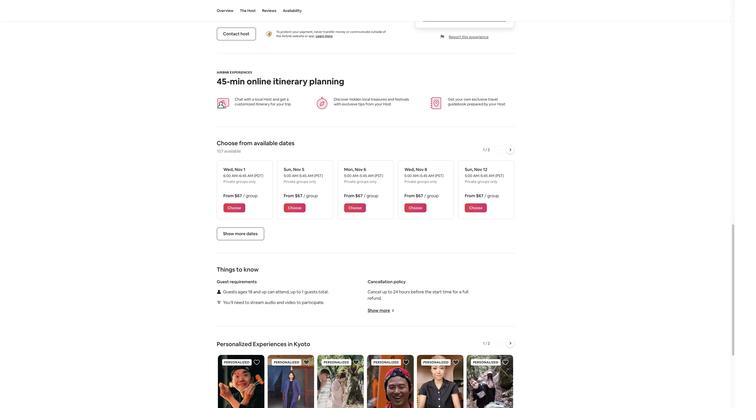 Task type: locate. For each thing, give the bounding box(es) containing it.
nov left '12'
[[474, 167, 482, 173]]

from down sun, nov 12 5:00 am–5:45 am (pst) private groups only at top right
[[465, 193, 475, 199]]

never
[[314, 30, 323, 34]]

for left your trip on the left top of page
[[271, 102, 276, 107]]

1 group from the left
[[246, 193, 258, 199]]

with inside chat with a local host and get a customized itinerary for your trip
[[244, 97, 251, 102]]

1 from $67 / group from the left
[[223, 193, 258, 199]]

things
[[217, 266, 235, 274]]

1 horizontal spatial available
[[254, 140, 278, 147]]

0 vertical spatial your
[[293, 30, 299, 34]]

wed,
[[223, 167, 234, 173], [405, 167, 415, 173]]

group down mon, nov 6 5:00 am–5:45 am (pst) private groups only
[[367, 193, 378, 199]]

nov for 6
[[355, 167, 363, 173]]

online
[[247, 76, 271, 87]]

and
[[273, 97, 279, 102], [388, 97, 394, 102], [253, 290, 261, 295], [277, 300, 284, 306]]

2 local from the left
[[362, 97, 370, 102]]

0 horizontal spatial itinerary
[[256, 102, 270, 107]]

0 vertical spatial available
[[254, 140, 278, 147]]

1 only from the left
[[249, 179, 256, 184]]

0 horizontal spatial dates
[[247, 231, 258, 237]]

4 from $67 / group from the left
[[405, 193, 439, 199]]

6 save this experience image from the left
[[503, 360, 509, 366]]

a inside cancel up to 24 hours before the start time for a full refund.
[[459, 290, 462, 295]]

1 horizontal spatial from
[[366, 102, 374, 107]]

communicate
[[350, 30, 370, 34]]

45-
[[217, 76, 230, 87]]

more
[[325, 34, 333, 38], [235, 231, 246, 237], [380, 308, 390, 314]]

and right the 18
[[253, 290, 261, 295]]

3 $67 from the left
[[355, 193, 363, 199]]

1 horizontal spatial for
[[453, 290, 459, 295]]

1 horizontal spatial your
[[455, 97, 463, 102]]

from $67 / group down sun, nov 5 5:00 am–5:45 am (pst) private groups only
[[284, 193, 318, 199]]

5 from $67 / group from the left
[[465, 193, 499, 199]]

sun, left '12'
[[465, 167, 474, 173]]

2 from from the left
[[284, 193, 294, 199]]

only inside sun, nov 12 5:00 am–5:45 am (pst) private groups only
[[490, 179, 498, 184]]

4 am from the left
[[428, 174, 434, 178]]

the left website
[[276, 34, 281, 38]]

4 nov from the left
[[416, 167, 424, 173]]

1 vertical spatial show
[[368, 308, 379, 314]]

$67 down wed, nov 8 5:00 am–5:45 am (pst) private groups only
[[416, 193, 423, 199]]

private inside sun, nov 5 5:00 am–5:45 am (pst) private groups only
[[284, 179, 296, 184]]

2 vertical spatial more
[[380, 308, 390, 314]]

with right chat
[[244, 97, 251, 102]]

4 am–5:45 from the left
[[473, 174, 488, 178]]

itinerary right customized
[[256, 102, 270, 107]]

1 horizontal spatial dates
[[279, 140, 295, 147]]

am inside mon, nov 6 5:00 am–5:45 am (pst) private groups only
[[368, 174, 374, 178]]

sun, nov 12 5:00 am–5:45 am (pst) private groups only
[[465, 167, 504, 184]]

this
[[462, 35, 469, 39]]

1 horizontal spatial exclusive
[[472, 97, 488, 102]]

1 horizontal spatial the
[[425, 290, 432, 295]]

food
[[291, 13, 300, 19]]

from for wed, nov 1
[[223, 193, 234, 199]]

and inside discover hidden local treasures and festivals with exclusive tips from your host
[[388, 97, 394, 102]]

get your own exclusive travel guidebook prepared by your host
[[448, 97, 506, 107]]

group
[[246, 193, 258, 199], [306, 193, 318, 199], [367, 193, 378, 199], [427, 193, 439, 199], [487, 193, 499, 199]]

your host
[[375, 102, 391, 107], [489, 102, 506, 107]]

0 horizontal spatial experiences
[[230, 70, 252, 75]]

4 save this experience image from the left
[[403, 360, 409, 366]]

0 vertical spatial the
[[276, 34, 281, 38]]

groups for 1
[[236, 179, 248, 184]]

am–5:45 down 5 on the top left of page
[[292, 174, 307, 178]]

a right the
[[248, 13, 250, 19]]

1 vertical spatial from
[[239, 140, 253, 147]]

0 horizontal spatial sun,
[[284, 167, 292, 173]]

from down the 6:00
[[223, 193, 234, 199]]

0 horizontal spatial airbnb
[[217, 70, 229, 75]]

more for show more
[[380, 308, 390, 314]]

0 horizontal spatial or
[[305, 34, 308, 38]]

itinerary up get
[[273, 76, 308, 87]]

nov up am–6:45
[[235, 167, 243, 173]]

2 5:00 from the left
[[344, 174, 352, 178]]

1 from from the left
[[223, 193, 234, 199]]

for inside cancel up to 24 hours before the start time for a full refund.
[[453, 290, 459, 295]]

show more dates
[[223, 231, 258, 237]]

0 vertical spatial 2
[[488, 148, 490, 152]]

am inside sun, nov 12 5:00 am–5:45 am (pst) private groups only
[[489, 174, 495, 178]]

$67 for 8
[[416, 193, 423, 199]]

3 am–5:45 from the left
[[413, 174, 428, 178]]

am for sun, nov 12
[[489, 174, 495, 178]]

4 group from the left
[[427, 193, 439, 199]]

dates
[[279, 140, 295, 147], [247, 231, 258, 237]]

group down wed, nov 8 5:00 am–5:45 am (pst) private groups only
[[427, 193, 439, 199]]

private inside mon, nov 6 5:00 am–5:45 am (pst) private groups only
[[344, 179, 356, 184]]

3 (pst) from the left
[[435, 174, 444, 178]]

up
[[262, 290, 267, 295], [291, 290, 296, 295], [382, 290, 387, 295]]

1 vertical spatial more
[[235, 231, 246, 237]]

a left the full
[[459, 290, 462, 295]]

your right protect
[[293, 30, 299, 34]]

total.
[[319, 290, 329, 295]]

/ for wed, nov 1
[[243, 193, 245, 199]]

0 horizontal spatial host
[[247, 8, 256, 13]]

0 vertical spatial 1 / 2
[[483, 148, 490, 152]]

0 horizontal spatial wed,
[[223, 167, 234, 173]]

for
[[271, 102, 276, 107], [453, 290, 459, 295]]

am inside wed, nov 8 5:00 am–5:45 am (pst) private groups only
[[428, 174, 434, 178]]

1
[[483, 148, 485, 152], [244, 167, 245, 173], [302, 290, 304, 295], [483, 341, 485, 346]]

0 vertical spatial from
[[366, 102, 374, 107]]

from
[[366, 102, 374, 107], [239, 140, 253, 147]]

nov left 5 on the top left of page
[[293, 167, 301, 173]]

sun, inside sun, nov 5 5:00 am–5:45 am (pst) private groups only
[[284, 167, 292, 173]]

and left festivals
[[388, 97, 394, 102]]

your right get
[[455, 97, 463, 102]]

1 horizontal spatial sun,
[[465, 167, 474, 173]]

from for mon, nov 6
[[344, 193, 355, 199]]

0 horizontal spatial available
[[224, 149, 241, 154]]

0 horizontal spatial the
[[276, 34, 281, 38]]

a
[[248, 13, 250, 19], [288, 13, 290, 19], [252, 97, 254, 102], [287, 97, 289, 102], [459, 290, 462, 295]]

am–5:45 inside mon, nov 6 5:00 am–5:45 am (pst) private groups only
[[352, 174, 367, 178]]

1 save this experience image from the left
[[254, 360, 260, 366]]

1 horizontal spatial host
[[264, 97, 272, 102]]

1 vertical spatial available
[[224, 149, 241, 154]]

reviews button
[[262, 0, 276, 21]]

group down sun, nov 5 5:00 am–5:45 am (pst) private groups only
[[306, 193, 318, 199]]

requirements
[[230, 279, 257, 285]]

0 horizontal spatial show
[[223, 231, 234, 237]]

up right attend,
[[291, 290, 296, 295]]

1 horizontal spatial experiences
[[253, 341, 287, 348]]

2 up from the left
[[291, 290, 296, 295]]

0 vertical spatial for
[[271, 102, 276, 107]]

or left app.
[[305, 34, 308, 38]]

from right tips
[[366, 102, 374, 107]]

1 am–5:45 from the left
[[292, 174, 307, 178]]

4 only from the left
[[430, 179, 437, 184]]

nov inside mon, nov 6 5:00 am–5:45 am (pst) private groups only
[[355, 167, 363, 173]]

before
[[411, 290, 424, 295]]

0 vertical spatial show
[[223, 231, 234, 237]]

0 vertical spatial experiences
[[230, 70, 252, 75]]

groups for 8
[[417, 179, 429, 184]]

only inside mon, nov 6 5:00 am–5:45 am (pst) private groups only
[[370, 179, 377, 184]]

wed, inside "wed, nov 1 6:00 am–6:45 am (pdt) private groups only"
[[223, 167, 234, 173]]

(pst) inside sun, nov 12 5:00 am–5:45 am (pst) private groups only
[[495, 174, 504, 178]]

3 only from the left
[[370, 179, 377, 184]]

groups inside wed, nov 8 5:00 am–5:45 am (pst) private groups only
[[417, 179, 429, 184]]

experiences up min
[[230, 70, 252, 75]]

tips
[[358, 102, 365, 107]]

0 vertical spatial itinerary
[[273, 76, 308, 87]]

cancellation policy
[[368, 279, 406, 285]]

5 only from the left
[[490, 179, 498, 184]]

2 nov from the left
[[293, 167, 301, 173]]

overview
[[217, 8, 234, 13]]

from $67 / group down sun, nov 12 5:00 am–5:45 am (pst) private groups only at top right
[[465, 193, 499, 199]]

only inside sun, nov 5 5:00 am–5:45 am (pst) private groups only
[[309, 179, 316, 184]]

show
[[223, 231, 234, 237], [368, 308, 379, 314]]

experiences
[[230, 70, 252, 75], [253, 341, 287, 348]]

local right customized
[[255, 97, 263, 102]]

exclusive left tips
[[342, 102, 358, 107]]

1 vertical spatial your
[[455, 97, 463, 102]]

exclusive inside get your own exclusive travel guidebook prepared by your host
[[472, 97, 488, 102]]

groups down 8
[[417, 179, 429, 184]]

am–5:45 for 8
[[413, 174, 428, 178]]

1 vertical spatial airbnb
[[217, 70, 229, 75]]

$67 down am–6:45
[[235, 193, 242, 199]]

sun, for sun, nov 5
[[284, 167, 292, 173]]

from down wed, nov 8 5:00 am–5:45 am (pst) private groups only
[[405, 193, 415, 199]]

only inside wed, nov 8 5:00 am–5:45 am (pst) private groups only
[[430, 179, 437, 184]]

5 private from the left
[[465, 179, 477, 184]]

1 horizontal spatial up
[[291, 290, 296, 295]]

cancellation
[[368, 279, 393, 285]]

your inside get your own exclusive travel guidebook prepared by your host
[[455, 97, 463, 102]]

2 am–5:45 from the left
[[352, 174, 367, 178]]

customized
[[235, 102, 255, 107]]

0 vertical spatial airbnb
[[282, 34, 292, 38]]

guests
[[223, 290, 237, 295]]

am–5:45 down '12'
[[473, 174, 488, 178]]

to inside cancel up to 24 hours before the start time for a full refund.
[[388, 290, 392, 295]]

1 vertical spatial host
[[264, 97, 272, 102]]

$67 down sun, nov 5 5:00 am–5:45 am (pst) private groups only
[[295, 193, 302, 199]]

(pst) inside wed, nov 8 5:00 am–5:45 am (pst) private groups only
[[435, 174, 444, 178]]

groups down 5 on the top left of page
[[296, 179, 308, 184]]

nov for 5
[[293, 167, 301, 173]]

can
[[268, 290, 275, 295]]

up right cancel at the bottom
[[382, 290, 387, 295]]

the inside the to protect your payment, never transfer money or communicate outside of the airbnb website or app.
[[276, 34, 281, 38]]

1 horizontal spatial itinerary
[[273, 76, 308, 87]]

attend,
[[276, 290, 290, 295]]

sun, for sun, nov 12
[[465, 167, 474, 173]]

nov inside sun, nov 12 5:00 am–5:45 am (pst) private groups only
[[474, 167, 482, 173]]

am–5:45 inside wed, nov 8 5:00 am–5:45 am (pst) private groups only
[[413, 174, 428, 178]]

only for 5
[[309, 179, 316, 184]]

itinerary
[[273, 76, 308, 87], [256, 102, 270, 107]]

2 only from the left
[[309, 179, 316, 184]]

1 vertical spatial 1 / 2
[[483, 341, 490, 346]]

2 groups from the left
[[296, 179, 308, 184]]

private inside sun, nov 12 5:00 am–5:45 am (pst) private groups only
[[465, 179, 477, 184]]

availability button
[[283, 0, 302, 21]]

min
[[230, 76, 245, 87]]

5:00 inside sun, nov 12 5:00 am–5:45 am (pst) private groups only
[[465, 174, 472, 178]]

or right money at the top left of page
[[346, 30, 350, 34]]

1 vertical spatial for
[[453, 290, 459, 295]]

groups inside "wed, nov 1 6:00 am–6:45 am (pdt) private groups only"
[[236, 179, 248, 184]]

host
[[247, 8, 256, 13], [264, 97, 272, 102]]

0 horizontal spatial exclusive
[[342, 102, 358, 107]]

from $67 / group for 1
[[223, 193, 258, 199]]

groups down am–6:45
[[236, 179, 248, 184]]

3 am from the left
[[368, 174, 374, 178]]

guest requirements
[[217, 279, 257, 285]]

(pst) for wed, nov 8
[[435, 174, 444, 178]]

groups inside mon, nov 6 5:00 am–5:45 am (pst) private groups only
[[357, 179, 369, 184]]

$67 for 5
[[295, 193, 302, 199]]

1 sun, from the left
[[284, 167, 292, 173]]

5:00
[[284, 174, 291, 178], [344, 174, 352, 178], [405, 174, 412, 178], [465, 174, 472, 178]]

5 am from the left
[[489, 174, 495, 178]]

(pst) inside sun, nov 5 5:00 am–5:45 am (pst) private groups only
[[314, 174, 323, 178]]

2 private from the left
[[284, 179, 296, 184]]

am–5:45 inside sun, nov 12 5:00 am–5:45 am (pst) private groups only
[[473, 174, 488, 178]]

1 am from the left
[[247, 174, 253, 178]]

cancel
[[368, 290, 381, 295]]

more for show more dates
[[235, 231, 246, 237]]

from down sun, nov 5 5:00 am–5:45 am (pst) private groups only
[[284, 193, 294, 199]]

nov left '6' in the top left of the page
[[355, 167, 363, 173]]

0 horizontal spatial up
[[262, 290, 267, 295]]

(pst) for sun, nov 12
[[495, 174, 504, 178]]

1 nov from the left
[[235, 167, 243, 173]]

4 5:00 from the left
[[465, 174, 472, 178]]

/
[[486, 148, 487, 152], [243, 193, 245, 199], [304, 193, 305, 199], [364, 193, 366, 199], [424, 193, 426, 199], [485, 193, 487, 199], [486, 341, 487, 346]]

private for sun, nov 5
[[284, 179, 296, 184]]

groups for 6
[[357, 179, 369, 184]]

0 vertical spatial dates
[[279, 140, 295, 147]]

private inside wed, nov 8 5:00 am–5:45 am (pst) private groups only
[[405, 179, 416, 184]]

2 group from the left
[[306, 193, 318, 199]]

mon, nov 6 5:00 am–5:45 am (pst) private groups only
[[344, 167, 383, 184]]

with inside discover hidden local treasures and festivals with exclusive tips from your host
[[334, 102, 341, 107]]

4 private from the left
[[405, 179, 416, 184]]

am inside "wed, nov 1 6:00 am–6:45 am (pdt) private groups only"
[[247, 174, 253, 178]]

0 vertical spatial more
[[325, 34, 333, 38]]

3 group from the left
[[367, 193, 378, 199]]

and inside chat with a local host and get a customized itinerary for your trip
[[273, 97, 279, 102]]

nov inside sun, nov 5 5:00 am–5:45 am (pst) private groups only
[[293, 167, 301, 173]]

4 from from the left
[[405, 193, 415, 199]]

wed, left 8
[[405, 167, 415, 173]]

sun,
[[284, 167, 292, 173], [465, 167, 474, 173]]

contact host
[[223, 31, 250, 37]]

to left guests
[[297, 290, 301, 295]]

and left get
[[273, 97, 279, 102]]

0 horizontal spatial for
[[271, 102, 276, 107]]

1 vertical spatial 2
[[488, 341, 490, 346]]

experience
[[469, 35, 489, 39]]

$67 for 12
[[476, 193, 484, 199]]

2 (pst) from the left
[[375, 174, 383, 178]]

5 nov from the left
[[474, 167, 482, 173]]

exclusive right own
[[472, 97, 488, 102]]

1 your host from the left
[[375, 102, 391, 107]]

from down mon, nov 6 5:00 am–5:45 am (pst) private groups only
[[344, 193, 355, 199]]

from for sun, nov 12
[[465, 193, 475, 199]]

5 groups from the left
[[478, 179, 490, 184]]

groups down '6' in the top left of the page
[[357, 179, 369, 184]]

2 from $67 / group from the left
[[284, 193, 318, 199]]

3 from from the left
[[344, 193, 355, 199]]

2 $67 from the left
[[295, 193, 302, 199]]

sun, inside sun, nov 12 5:00 am–5:45 am (pst) private groups only
[[465, 167, 474, 173]]

wed, nov 1 6:00 am–6:45 am (pdt) private groups only
[[223, 167, 263, 184]]

1 horizontal spatial show
[[368, 308, 379, 314]]

you're
[[235, 13, 247, 19]]

2 horizontal spatial more
[[380, 308, 390, 314]]

5 $67 from the left
[[476, 193, 484, 199]]

from $67 / group down am–6:45
[[223, 193, 258, 199]]

0 horizontal spatial local
[[255, 97, 263, 102]]

host right the
[[247, 8, 256, 13]]

1 $67 from the left
[[235, 193, 242, 199]]

0 horizontal spatial with
[[244, 97, 251, 102]]

am–5:45 inside sun, nov 5 5:00 am–5:45 am (pst) private groups only
[[292, 174, 307, 178]]

up inside cancel up to 24 hours before the start time for a full refund.
[[382, 290, 387, 295]]

private inside "wed, nov 1 6:00 am–6:45 am (pdt) private groups only"
[[223, 179, 235, 184]]

a left food
[[288, 13, 290, 19]]

4 $67 from the left
[[416, 193, 423, 199]]

groups for 5
[[296, 179, 308, 184]]

1 vertical spatial the
[[425, 290, 432, 295]]

in
[[288, 341, 293, 348]]

time
[[443, 290, 452, 295]]

groups
[[236, 179, 248, 184], [296, 179, 308, 184], [357, 179, 369, 184], [417, 179, 429, 184], [478, 179, 490, 184]]

0 vertical spatial host
[[247, 8, 256, 13]]

show more link
[[368, 308, 394, 314]]

1 horizontal spatial local
[[362, 97, 370, 102]]

3 private from the left
[[344, 179, 356, 184]]

experiences inside airbnb experiences 45-min online itinerary planning
[[230, 70, 252, 75]]

(pst) inside mon, nov 6 5:00 am–5:45 am (pst) private groups only
[[375, 174, 383, 178]]

$67 down sun, nov 12 5:00 am–5:45 am (pst) private groups only at top right
[[476, 193, 484, 199]]

airbnb inside airbnb experiences 45-min online itinerary planning
[[217, 70, 229, 75]]

2 wed, from the left
[[405, 167, 415, 173]]

6
[[364, 167, 366, 173]]

0 horizontal spatial your host
[[375, 102, 391, 107]]

nov inside wed, nov 8 5:00 am–5:45 am (pst) private groups only
[[416, 167, 424, 173]]

1 horizontal spatial with
[[334, 102, 341, 107]]

group down (pdt)
[[246, 193, 258, 199]]

1 wed, from the left
[[223, 167, 234, 173]]

5:00 inside mon, nov 6 5:00 am–5:45 am (pst) private groups only
[[344, 174, 352, 178]]

or
[[346, 30, 350, 34], [305, 34, 308, 38]]

1 (pst) from the left
[[314, 174, 323, 178]]

2 save this experience image from the left
[[303, 360, 310, 366]]

3 up from the left
[[382, 290, 387, 295]]

3 from $67 / group from the left
[[344, 193, 378, 199]]

1 horizontal spatial airbnb
[[282, 34, 292, 38]]

airbnb up 45- on the top
[[217, 70, 229, 75]]

1 horizontal spatial your host
[[489, 102, 506, 107]]

1 vertical spatial dates
[[247, 231, 258, 237]]

private for wed, nov 1
[[223, 179, 235, 184]]

to right "video"
[[297, 300, 301, 306]]

1 groups from the left
[[236, 179, 248, 184]]

4 (pst) from the left
[[495, 174, 504, 178]]

wed, nov 8 5:00 am–5:45 am (pst) private groups only
[[405, 167, 444, 184]]

the left start
[[425, 290, 432, 295]]

up left can
[[262, 290, 267, 295]]

groups inside sun, nov 12 5:00 am–5:45 am (pst) private groups only
[[478, 179, 490, 184]]

discover hidden local treasures and festivals with exclusive tips from your host
[[334, 97, 409, 107]]

to left 24
[[388, 290, 392, 295]]

3 nov from the left
[[355, 167, 363, 173]]

$67 down mon, nov 6 5:00 am–5:45 am (pst) private groups only
[[355, 193, 363, 199]]

only for 1
[[249, 179, 256, 184]]

money
[[336, 30, 346, 34]]

/ for mon, nov 6
[[364, 193, 366, 199]]

1 horizontal spatial wed,
[[405, 167, 415, 173]]

am for wed, nov 8
[[428, 174, 434, 178]]

nov inside "wed, nov 1 6:00 am–6:45 am (pdt) private groups only"
[[235, 167, 243, 173]]

2 am from the left
[[308, 174, 313, 178]]

2 sun, from the left
[[465, 167, 474, 173]]

from $67 / group for 12
[[465, 193, 499, 199]]

wed, inside wed, nov 8 5:00 am–5:45 am (pst) private groups only
[[405, 167, 415, 173]]

5:00 inside wed, nov 8 5:00 am–5:45 am (pst) private groups only
[[405, 174, 412, 178]]

1 5:00 from the left
[[284, 174, 291, 178]]

from right choose
[[239, 140, 253, 147]]

1 local from the left
[[255, 97, 263, 102]]

am–5:45 down 8
[[413, 174, 428, 178]]

0 horizontal spatial from
[[239, 140, 253, 147]]

private for sun, nov 12
[[465, 179, 477, 184]]

am inside sun, nov 5 5:00 am–5:45 am (pst) private groups only
[[308, 174, 313, 178]]

from $67 / group for 6
[[344, 193, 378, 199]]

host left get
[[264, 97, 272, 102]]

experiences left the in
[[253, 341, 287, 348]]

2 your host from the left
[[489, 102, 506, 107]]

4 groups from the left
[[417, 179, 429, 184]]

from $67 / group down wed, nov 8 5:00 am–5:45 am (pst) private groups only
[[405, 193, 439, 199]]

for right time
[[453, 290, 459, 295]]

3 5:00 from the left
[[405, 174, 412, 178]]

groups down '12'
[[478, 179, 490, 184]]

5 from from the left
[[465, 193, 475, 199]]

only inside "wed, nov 1 6:00 am–6:45 am (pdt) private groups only"
[[249, 179, 256, 184]]

am–5:45 down '6' in the top left of the page
[[352, 174, 367, 178]]

1 private from the left
[[223, 179, 235, 184]]

/ for sun, nov 12
[[485, 193, 487, 199]]

cancel up to 24 hours before the start time for a full refund.
[[368, 290, 469, 301]]

$67
[[235, 193, 242, 199], [295, 193, 302, 199], [355, 193, 363, 199], [416, 193, 423, 199], [476, 193, 484, 199]]

groups inside sun, nov 5 5:00 am–5:45 am (pst) private groups only
[[296, 179, 308, 184]]

group for 5
[[306, 193, 318, 199]]

/ for sun, nov 5
[[304, 193, 305, 199]]

your host left festivals
[[375, 102, 391, 107]]

nov left 8
[[416, 167, 424, 173]]

nov for 1
[[235, 167, 243, 173]]

from $67 / group down mon, nov 6 5:00 am–5:45 am (pst) private groups only
[[344, 193, 378, 199]]

5:00 inside sun, nov 5 5:00 am–5:45 am (pst) private groups only
[[284, 174, 291, 178]]

full
[[463, 290, 469, 295]]

wed, up the 6:00
[[223, 167, 234, 173]]

1 vertical spatial itinerary
[[256, 102, 270, 107]]

local right "hidden"
[[362, 97, 370, 102]]

2 horizontal spatial up
[[382, 290, 387, 295]]

save this experience image
[[254, 360, 260, 366], [303, 360, 310, 366], [353, 360, 360, 366], [403, 360, 409, 366], [453, 360, 459, 366], [503, 360, 509, 366]]

3 groups from the left
[[357, 179, 369, 184]]

airbnb
[[282, 34, 292, 38], [217, 70, 229, 75]]

sun, left 5 on the top left of page
[[284, 167, 292, 173]]

0 horizontal spatial your
[[293, 30, 299, 34]]

get
[[448, 97, 455, 102]]

1 vertical spatial experiences
[[253, 341, 287, 348]]

1 horizontal spatial more
[[325, 34, 333, 38]]

only for 8
[[430, 179, 437, 184]]

airbnb right to
[[282, 34, 292, 38]]

your host right by
[[489, 102, 506, 107]]

0 horizontal spatial more
[[235, 231, 246, 237]]

only for 12
[[490, 179, 498, 184]]

5 group from the left
[[487, 193, 499, 199]]

group for 1
[[246, 193, 258, 199]]

know
[[244, 266, 259, 274]]

with
[[244, 97, 251, 102], [334, 102, 341, 107]]

group down sun, nov 12 5:00 am–5:45 am (pst) private groups only at top right
[[487, 193, 499, 199]]

with left "hidden"
[[334, 102, 341, 107]]

your
[[293, 30, 299, 34], [455, 97, 463, 102]]

itinerary inside chat with a local host and get a customized itinerary for your trip
[[256, 102, 270, 107]]



Task type: vqa. For each thing, say whether or not it's contained in the screenshot.
second LOCAL from right
yes



Task type: describe. For each thing, give the bounding box(es) containing it.
you'll
[[223, 300, 233, 306]]

learn more
[[316, 34, 333, 38]]

the host
[[240, 8, 256, 13]]

refund.
[[368, 296, 382, 301]]

history
[[251, 13, 265, 19]]

5:00 for mon, nov 6
[[344, 174, 352, 178]]

host
[[241, 31, 250, 37]]

your inside the to protect your payment, never transfer money or communicate outside of the airbnb website or app.
[[293, 30, 299, 34]]

a right chat
[[252, 97, 254, 102]]

video
[[285, 300, 296, 306]]

from for wed, nov 8
[[405, 193, 415, 199]]

hidden
[[350, 97, 362, 102]]

personalized experiences in kyoto
[[217, 341, 310, 348]]

outside
[[371, 30, 382, 34]]

and left "video"
[[277, 300, 284, 306]]

mon,
[[344, 167, 354, 173]]

host inside chat with a local host and get a customized itinerary for your trip
[[264, 97, 272, 102]]

local inside chat with a local host and get a customized itinerary for your trip
[[255, 97, 263, 102]]

the host button
[[240, 0, 256, 21]]

lover,
[[301, 13, 312, 19]]

private for wed, nov 8
[[405, 179, 416, 184]]

travel
[[488, 97, 498, 102]]

5 save this experience image from the left
[[453, 360, 459, 366]]

to left the know in the left bottom of the page
[[236, 266, 242, 274]]

5:00 for sun, nov 5
[[284, 174, 291, 178]]

show more
[[368, 308, 390, 314]]

for inside chat with a local host and get a customized itinerary for your trip
[[271, 102, 276, 107]]

exclusive inside discover hidden local treasures and festivals with exclusive tips from your host
[[342, 102, 358, 107]]

wed, for wed, nov 8
[[405, 167, 415, 173]]

6:00
[[223, 174, 231, 178]]

5
[[302, 167, 304, 173]]

whether you're a history enthusiast, a food lover, an…
[[217, 13, 321, 19]]

12
[[483, 167, 488, 173]]

participate.
[[302, 300, 325, 306]]

experiences for in
[[253, 341, 287, 348]]

payment,
[[300, 30, 314, 34]]

of
[[383, 30, 386, 34]]

planning
[[309, 76, 344, 87]]

5:00 for wed, nov 8
[[405, 174, 412, 178]]

contact
[[223, 31, 240, 37]]

stream
[[250, 300, 264, 306]]

1 2 from the top
[[488, 148, 490, 152]]

1 up from the left
[[262, 290, 267, 295]]

airbnb inside the to protect your payment, never transfer money or communicate outside of the airbnb website or app.
[[282, 34, 292, 38]]

ages
[[238, 290, 247, 295]]

to right need
[[245, 300, 249, 306]]

you'll need to stream audio and video to participate.
[[223, 300, 325, 306]]

audio
[[265, 300, 276, 306]]

chat with a local host and get a customized itinerary for your trip
[[235, 97, 291, 107]]

nov for 12
[[474, 167, 482, 173]]

$67 for 6
[[355, 193, 363, 199]]

guest
[[217, 279, 229, 285]]

local inside discover hidden local treasures and festivals with exclusive tips from your host
[[362, 97, 370, 102]]

group for 12
[[487, 193, 499, 199]]

am for sun, nov 5
[[308, 174, 313, 178]]

own
[[464, 97, 471, 102]]

personalized
[[217, 341, 252, 348]]

learn
[[316, 34, 324, 38]]

to protect your payment, never transfer money or communicate outside of the airbnb website or app.
[[276, 30, 386, 38]]

show more dates link
[[217, 228, 264, 241]]

guidebook
[[448, 102, 467, 107]]

show for show more dates
[[223, 231, 234, 237]]

an…
[[312, 13, 320, 19]]

am–5:45 for 5
[[292, 174, 307, 178]]

transfer
[[323, 30, 335, 34]]

treasures
[[371, 97, 387, 102]]

from $67 / group for 5
[[284, 193, 318, 199]]

107
[[217, 149, 223, 154]]

airbnb experiences 45-min online itinerary planning
[[217, 70, 344, 87]]

group for 6
[[367, 193, 378, 199]]

festivals
[[395, 97, 409, 102]]

(pst) for mon, nov 6
[[375, 174, 383, 178]]

am–5:45 for 12
[[473, 174, 488, 178]]

sun, nov 5 5:00 am–5:45 am (pst) private groups only
[[284, 167, 323, 184]]

discover
[[334, 97, 349, 102]]

enthusiast,
[[266, 13, 287, 19]]

from $67 / group for 8
[[405, 193, 439, 199]]

(pst) for sun, nov 5
[[314, 174, 323, 178]]

your host inside get your own exclusive travel guidebook prepared by your host
[[489, 102, 506, 107]]

group for 8
[[427, 193, 439, 199]]

report this experience button
[[441, 35, 489, 39]]

chat
[[235, 97, 243, 102]]

wed, for wed, nov 1
[[223, 167, 234, 173]]

learn more link
[[316, 34, 333, 38]]

report this experience
[[449, 35, 489, 39]]

your host inside discover hidden local treasures and festivals with exclusive tips from your host
[[375, 102, 391, 107]]

by
[[484, 102, 488, 107]]

guests
[[305, 290, 318, 295]]

3 save this experience image from the left
[[353, 360, 360, 366]]

guests ages 18 and up can attend, up to 1 guests total.
[[223, 290, 329, 295]]

2 1 / 2 from the top
[[483, 341, 490, 346]]

5:00 for sun, nov 12
[[465, 174, 472, 178]]

prepared
[[467, 102, 483, 107]]

private for mon, nov 6
[[344, 179, 356, 184]]

only for 6
[[370, 179, 377, 184]]

1 horizontal spatial or
[[346, 30, 350, 34]]

choose
[[217, 140, 238, 147]]

nov for 8
[[416, 167, 424, 173]]

24
[[393, 290, 398, 295]]

2 2 from the top
[[488, 341, 490, 346]]

more for learn more
[[325, 34, 333, 38]]

/ for wed, nov 8
[[424, 193, 426, 199]]

am–5:45 for 6
[[352, 174, 367, 178]]

whether
[[217, 13, 234, 19]]

policy
[[394, 279, 406, 285]]

$67 for 1
[[235, 193, 242, 199]]

am for mon, nov 6
[[368, 174, 374, 178]]

show for show more
[[368, 308, 379, 314]]

1 1 / 2 from the top
[[483, 148, 490, 152]]

protect
[[281, 30, 292, 34]]

from for sun, nov 5
[[284, 193, 294, 199]]

start
[[433, 290, 442, 295]]

contact host button
[[217, 28, 256, 40]]

the
[[240, 8, 247, 13]]

kyoto
[[294, 341, 310, 348]]

to
[[276, 30, 280, 34]]

am–6:45
[[232, 174, 247, 178]]

from inside "choose from available dates 107 available"
[[239, 140, 253, 147]]

from inside discover hidden local treasures and festivals with exclusive tips from your host
[[366, 102, 374, 107]]

need
[[234, 300, 244, 306]]

your trip
[[276, 102, 291, 107]]

am for wed, nov 1
[[247, 174, 253, 178]]

dates inside "choose from available dates 107 available"
[[279, 140, 295, 147]]

things to know
[[217, 266, 259, 274]]

app.
[[309, 34, 315, 38]]

a right get
[[287, 97, 289, 102]]

(pdt)
[[254, 174, 263, 178]]

experiences for 45-
[[230, 70, 252, 75]]

8
[[425, 167, 427, 173]]

itinerary inside airbnb experiences 45-min online itinerary planning
[[273, 76, 308, 87]]

the inside cancel up to 24 hours before the start time for a full refund.
[[425, 290, 432, 295]]

choose from available dates 107 available
[[217, 140, 295, 154]]

host inside button
[[247, 8, 256, 13]]

groups for 12
[[478, 179, 490, 184]]

1 inside "wed, nov 1 6:00 am–6:45 am (pdt) private groups only"
[[244, 167, 245, 173]]

reviews
[[262, 8, 276, 13]]

report
[[449, 35, 461, 39]]



